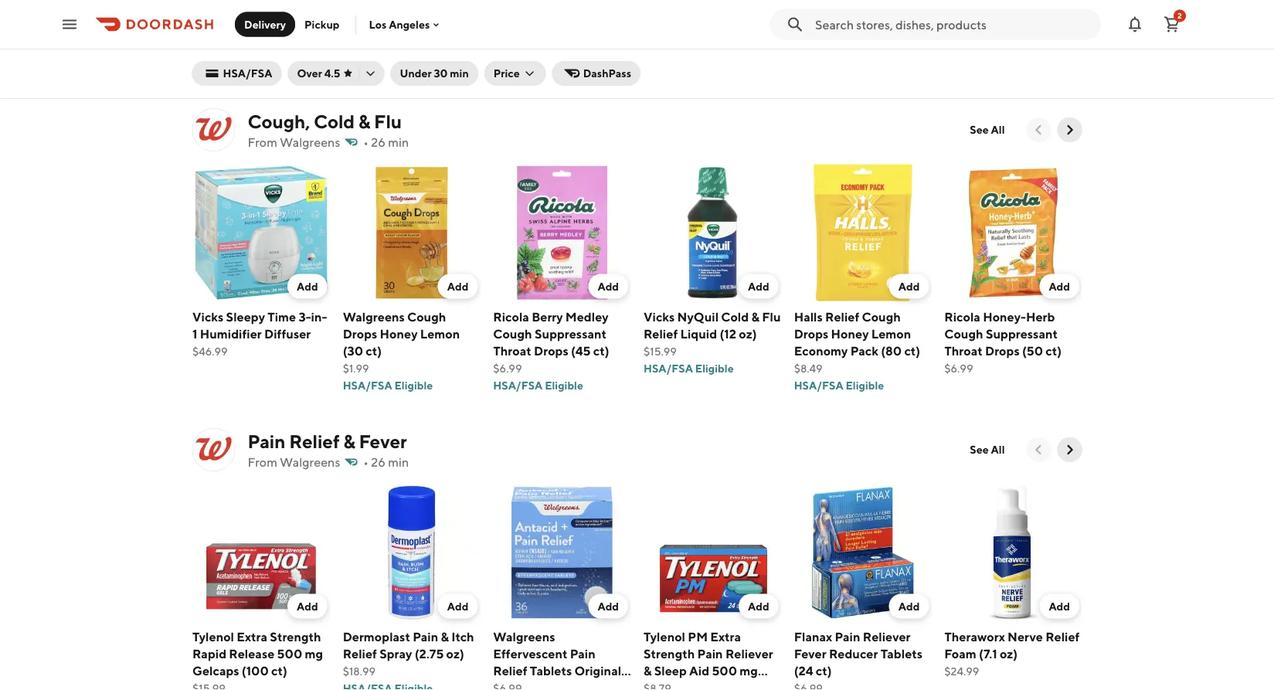 Task type: describe. For each thing, give the bounding box(es) containing it.
ct) inside ricola honey-herb cough suppressant throat drops (50 ct) $6.99
[[1046, 343, 1062, 358]]

drops inside walgreens cough drops honey lemon (30 ct) $1.99 hsa/fsa eligible
[[342, 326, 377, 341]]

4.5
[[324, 67, 340, 80]]

see all link for pain relief & fever
[[961, 437, 1014, 462]]

tylenol for strength
[[643, 629, 685, 644]]

medley
[[565, 309, 608, 324]]

berry
[[531, 309, 563, 324]]

theraworx nerve relief foam (7.1 oz) image
[[944, 484, 1082, 622]]

26 for pain relief & fever
[[371, 455, 386, 470]]

open menu image
[[60, 15, 79, 34]]

$15.99
[[643, 345, 676, 358]]

foam
[[944, 646, 976, 661]]

tablets inside the walgreens effervescent pain relief tablets original (36 ct)
[[530, 663, 572, 678]]

vicks sleepy time 3-in- 1 humidifier diffuser $46.99
[[192, 309, 327, 358]]

from for cough, cold & flu
[[248, 135, 277, 150]]

gelcaps
[[192, 663, 239, 678]]

drops inside halls relief cough drops honey lemon economy pack (80 ct) $8.49 hsa/fsa eligible
[[794, 326, 828, 341]]

delivery button
[[235, 12, 295, 37]]

under 30 min button
[[391, 61, 478, 86]]

time
[[267, 309, 296, 324]]

release
[[229, 646, 274, 661]]

hsa/fsa inside the vicks nyquil cold & flu relief liquid (12 oz) $15.99 hsa/fsa eligible
[[643, 362, 693, 375]]

liquid
[[680, 326, 717, 341]]

theraworx nerve relief foam (7.1 oz) $24.99
[[944, 629, 1080, 678]]

eligible inside the vicks nyquil cold & flu relief liquid (12 oz) $15.99 hsa/fsa eligible
[[695, 362, 734, 375]]

strength inside tylenol pm extra strength pain reliever & sleep aid 500 mg caplets (24 ct)
[[643, 646, 695, 661]]

los
[[369, 18, 387, 31]]

(650+)
[[523, 66, 558, 79]]

1.0
[[192, 49, 206, 62]]

500 inside tylenol pm extra strength pain reliever & sleep aid 500 mg caplets (24 ct)
[[712, 663, 737, 678]]

ricola berry medley cough suppressant throat drops (45 ct) image
[[493, 164, 631, 302]]

walgreens cough drops honey lemon (30 ct) $1.99 hsa/fsa eligible
[[342, 309, 460, 392]]

original
[[574, 663, 621, 678]]

pain inside dermoplast pain & itch relief spray (2.75 oz) $18.99
[[412, 629, 438, 644]]

ct) inside halls relief cough drops honey lemon economy pack (80 ct) $8.49 hsa/fsa eligible
[[904, 343, 920, 358]]

$6.99 for berry
[[493, 362, 522, 375]]

30
[[434, 67, 448, 80]]

mg inside the tylenol extra strength rapid release 500 mg gelcaps (100 ct)
[[305, 646, 323, 661]]

tylenol pm extra strength pain reliever & sleep aid 500 mg caplets (24 ct)
[[643, 629, 773, 690]]

vicks for relief
[[643, 309, 675, 324]]

• 26 min for fever
[[364, 455, 409, 470]]

see for cough, cold & flu
[[970, 123, 989, 136]]

ricola berry medley cough suppressant throat drops (45 ct) $6.99 hsa/fsa eligible
[[493, 309, 609, 392]]

3-
[[298, 309, 311, 324]]

(1,600+)
[[223, 66, 265, 79]]

min up (1,600+)
[[244, 49, 263, 62]]

add for vicks nyquil cold & flu relief liquid (12 oz)
[[748, 280, 769, 293]]

relief inside dermoplast pain & itch relief spray (2.75 oz) $18.99
[[342, 646, 377, 661]]

$8.49
[[794, 362, 822, 375]]

$18.99
[[342, 665, 375, 678]]

mg inside tylenol pm extra strength pain reliever & sleep aid 500 mg caplets (24 ct)
[[739, 663, 758, 678]]

rite
[[794, 30, 818, 44]]

2 delivery from the left
[[605, 49, 644, 62]]

walgreens effervescent pain relief tablets original (36 ct) image
[[493, 484, 631, 622]]

pain inside the flanax pain reliever fever reducer tablets (24 ct)
[[835, 629, 860, 644]]

herb
[[1026, 309, 1055, 324]]

all for pain relief & fever
[[991, 443, 1005, 456]]

drops inside ricola berry medley cough suppressant throat drops (45 ct) $6.99 hsa/fsa eligible
[[534, 343, 568, 358]]

nerve
[[1007, 629, 1043, 644]]

(45
[[571, 343, 590, 358]]

drops inside ricola honey-herb cough suppressant throat drops (50 ct) $6.99
[[985, 343, 1020, 358]]

ct) inside the tylenol extra strength rapid release 500 mg gelcaps (100 ct)
[[271, 663, 287, 678]]

$6.99 for honey-
[[944, 362, 973, 375]]

effervescent
[[493, 646, 567, 661]]

caplets
[[643, 680, 688, 690]]

ricola for berry
[[493, 309, 529, 324]]

(12
[[719, 326, 736, 341]]

tablets inside the flanax pain reliever fever reducer tablets (24 ct)
[[880, 646, 922, 661]]

vicks nyquil cold & flu relief liquid (12 oz) $15.99 hsa/fsa eligible
[[643, 309, 781, 375]]

price button
[[484, 61, 546, 86]]

previous button of carousel image
[[1031, 122, 1047, 138]]

pain inside tylenol pm extra strength pain reliever & sleep aid 500 mg caplets (24 ct)
[[697, 646, 723, 661]]

(80
[[881, 343, 902, 358]]

hsa/fsa button
[[192, 61, 282, 86]]

walgreens down pain relief & fever
[[280, 455, 340, 470]]

hsa/fsa inside ricola berry medley cough suppressant throat drops (45 ct) $6.99 hsa/fsa eligible
[[493, 379, 542, 392]]

$24.99
[[944, 665, 979, 678]]

eligible inside walgreens cough drops honey lemon (30 ct) $1.99 hsa/fsa eligible
[[394, 379, 433, 392]]

fever for flanax pain reliever fever reducer tablets (24 ct)
[[794, 646, 826, 661]]

sleepy
[[226, 309, 265, 324]]

1
[[192, 326, 197, 341]]

next button of carousel image for flu
[[1062, 122, 1078, 138]]

humidifier
[[200, 326, 261, 341]]

(50
[[1022, 343, 1043, 358]]

$46.99
[[192, 345, 227, 358]]

dermoplast
[[342, 629, 410, 644]]

flanax
[[794, 629, 832, 644]]

hsa/fsa inside walgreens cough drops honey lemon (30 ct) $1.99 hsa/fsa eligible
[[342, 379, 392, 392]]

see all link for cough, cold & flu
[[961, 117, 1014, 142]]

fee for walgreens
[[343, 49, 359, 62]]

cough inside ricola berry medley cough suppressant throat drops (45 ct) $6.99 hsa/fsa eligible
[[493, 326, 532, 341]]

2
[[1178, 11, 1182, 20]]

theraworx
[[944, 629, 1005, 644]]

0 horizontal spatial flu
[[374, 110, 402, 132]]

oz) inside dermoplast pain & itch relief spray (2.75 oz) $18.99
[[446, 646, 464, 661]]

cough, cold & flu
[[248, 110, 402, 132]]

los angeles button
[[369, 18, 442, 31]]

min right 34
[[844, 49, 862, 62]]

dashpass button
[[552, 61, 641, 86]]

relief inside the walgreens effervescent pain relief tablets original (36 ct)
[[493, 663, 527, 678]]

1.0 mi • 26 min • $3.99 delivery fee
[[192, 49, 359, 62]]

2 fee from the left
[[646, 49, 662, 62]]

dermoplast pain & itch relief spray (2.75 oz) image
[[342, 484, 481, 622]]

extra inside tylenol pm extra strength pain reliever & sleep aid 500 mg caplets (24 ct)
[[710, 629, 741, 644]]

los angeles
[[369, 18, 430, 31]]

throat for berry
[[493, 343, 531, 358]]

see all for cough, cold & flu
[[970, 123, 1005, 136]]

spray
[[379, 646, 412, 661]]

over 4.5
[[297, 67, 340, 80]]

add for theraworx nerve relief foam (7.1 oz)
[[1049, 600, 1070, 613]]

walgreens for walgreens
[[192, 30, 254, 44]]

dashpass
[[583, 67, 631, 80]]

itch
[[451, 629, 474, 644]]

ricola for honey-
[[944, 309, 980, 324]]

• 26 min for flu
[[364, 135, 409, 150]]

rite aid
[[794, 30, 840, 44]]

pickup
[[305, 18, 340, 31]]

under 30 min
[[400, 67, 469, 80]]

tylenol pm extra strength pain reliever & sleep aid 500 mg caplets (24 ct) image
[[643, 484, 781, 622]]

4.6
[[192, 66, 208, 79]]

notification bell image
[[1126, 15, 1145, 34]]

hsa/fsa inside button
[[223, 67, 272, 80]]

add for vicks sleepy time 3-in- 1 humidifier diffuser
[[296, 280, 318, 293]]

delivery for walgreens
[[302, 49, 341, 62]]

oz) inside the vicks nyquil cold & flu relief liquid (12 oz) $15.99 hsa/fsa eligible
[[739, 326, 757, 341]]

lemon inside walgreens cough drops honey lemon (30 ct) $1.99 hsa/fsa eligible
[[420, 326, 460, 341]]

ricola honey-herb cough suppressant throat drops (50 ct) $6.99
[[944, 309, 1062, 375]]

2 button
[[1157, 9, 1188, 40]]

reducer
[[829, 646, 878, 661]]

26 for cough, cold & flu
[[371, 135, 386, 150]]

(24 inside the flanax pain reliever fever reducer tablets (24 ct)
[[794, 663, 813, 678]]

1.7 mi • 34 min • $3.99 delivery fee
[[794, 49, 959, 62]]

walgreens down the cough, cold & flu
[[280, 135, 340, 150]]

lemon inside halls relief cough drops honey lemon economy pack (80 ct) $8.49 hsa/fsa eligible
[[871, 326, 911, 341]]

pain inside the walgreens effervescent pain relief tablets original (36 ct)
[[570, 646, 595, 661]]

flanax pain reliever fever reducer tablets (24 ct)
[[794, 629, 922, 678]]



Task type: locate. For each thing, give the bounding box(es) containing it.
suppressant for (50
[[986, 326, 1058, 341]]

diffuser
[[264, 326, 310, 341]]

from walgreens for cough,
[[248, 135, 340, 150]]

1 horizontal spatial aid
[[820, 30, 840, 44]]

ricola inside ricola berry medley cough suppressant throat drops (45 ct) $6.99 hsa/fsa eligible
[[493, 309, 529, 324]]

3 fee from the left
[[943, 49, 959, 62]]

0 vertical spatial aid
[[820, 30, 840, 44]]

1 horizontal spatial oz)
[[739, 326, 757, 341]]

fee for rite aid
[[943, 49, 959, 62]]

walgreens up 1.0
[[192, 30, 254, 44]]

fever inside the flanax pain reliever fever reducer tablets (24 ct)
[[794, 646, 826, 661]]

walgreens cough drops honey lemon (30 ct) image
[[342, 164, 481, 302]]

pack
[[850, 343, 878, 358]]

cough inside halls relief cough drops honey lemon economy pack (80 ct) $8.49 hsa/fsa eligible
[[862, 309, 901, 324]]

3 $3.99 from the left
[[871, 49, 900, 62]]

hsa/fsa
[[223, 67, 272, 80], [643, 362, 693, 375], [342, 379, 392, 392], [493, 379, 542, 392], [794, 379, 843, 392]]

ct) down "reducer"
[[816, 663, 832, 678]]

(2.75
[[414, 646, 443, 661]]

0 horizontal spatial reliever
[[725, 646, 773, 661]]

tylenol extra strength rapid release 500 mg gelcaps (100 ct) image
[[192, 484, 330, 622]]

tablets right "reducer"
[[880, 646, 922, 661]]

see
[[970, 123, 989, 136], [970, 443, 989, 456]]

1 horizontal spatial cold
[[721, 309, 749, 324]]

2 mi from the left
[[511, 49, 523, 62]]

1 next button of carousel image from the top
[[1062, 122, 1078, 138]]

2 horizontal spatial mi
[[808, 49, 820, 62]]

delivery
[[244, 18, 286, 31]]

1 extra from the left
[[236, 629, 267, 644]]

1 vertical spatial 26
[[371, 135, 386, 150]]

strength
[[270, 629, 321, 644], [643, 646, 695, 661]]

2 vertical spatial 26
[[371, 455, 386, 470]]

1 horizontal spatial fever
[[794, 646, 826, 661]]

halls relief cough drops honey lemon economy pack (80 ct) $8.49 hsa/fsa eligible
[[794, 309, 920, 392]]

vicks for 1
[[192, 309, 223, 324]]

1 from walgreens from the top
[[248, 135, 340, 150]]

2 lemon from the left
[[871, 326, 911, 341]]

hsa/fsa down $1.99
[[342, 379, 392, 392]]

add for dermoplast pain & itch relief spray (2.75 oz)
[[447, 600, 468, 613]]

0 vertical spatial from
[[248, 135, 277, 150]]

(24 right "caplets"
[[691, 680, 710, 690]]

1 items, open order cart image
[[1163, 15, 1182, 34]]

see all for pain relief & fever
[[970, 443, 1005, 456]]

ct) right the (50
[[1046, 343, 1062, 358]]

honey
[[380, 326, 417, 341], [831, 326, 869, 341]]

$6.99 inside ricola honey-herb cough suppressant throat drops (50 ct) $6.99
[[944, 362, 973, 375]]

flu left halls
[[762, 309, 781, 324]]

2 tylenol from the left
[[643, 629, 685, 644]]

over 4.5 button
[[288, 61, 385, 86]]

1 vertical spatial tablets
[[530, 663, 572, 678]]

flu
[[374, 110, 402, 132], [762, 309, 781, 324]]

ct) inside the walgreens effervescent pain relief tablets original (36 ct)
[[515, 680, 531, 690]]

hsa/fsa down $8.49
[[794, 379, 843, 392]]

cough inside walgreens cough drops honey lemon (30 ct) $1.99 hsa/fsa eligible
[[407, 309, 446, 324]]

1 horizontal spatial reliever
[[863, 629, 910, 644]]

1 vertical spatial next button of carousel image
[[1062, 442, 1078, 458]]

0 horizontal spatial cold
[[314, 110, 355, 132]]

1 fee from the left
[[343, 49, 359, 62]]

34
[[829, 49, 842, 62]]

add for ricola berry medley cough suppressant throat drops (45 ct)
[[597, 280, 619, 293]]

oz) inside the theraworx nerve relief foam (7.1 oz) $24.99
[[1000, 646, 1018, 661]]

relief inside the theraworx nerve relief foam (7.1 oz) $24.99
[[1045, 629, 1080, 644]]

ricola
[[493, 309, 529, 324], [944, 309, 980, 324]]

throat inside ricola honey-herb cough suppressant throat drops (50 ct) $6.99
[[944, 343, 982, 358]]

drops
[[342, 326, 377, 341], [794, 326, 828, 341], [534, 343, 568, 358], [985, 343, 1020, 358]]

2 extra from the left
[[710, 629, 741, 644]]

1 horizontal spatial extra
[[710, 629, 741, 644]]

hsa/fsa down 1.0 mi • 26 min • $3.99 delivery fee at left top
[[223, 67, 272, 80]]

tylenol inside the tylenol extra strength rapid release 500 mg gelcaps (100 ct)
[[192, 629, 234, 644]]

min right the 30
[[450, 67, 469, 80]]

over
[[297, 67, 322, 80]]

next button of carousel image for fever
[[1062, 442, 1078, 458]]

aid inside tylenol pm extra strength pain reliever & sleep aid 500 mg caplets (24 ct)
[[689, 663, 709, 678]]

& inside tylenol pm extra strength pain reliever & sleep aid 500 mg caplets (24 ct)
[[643, 663, 651, 678]]

see left previous button of carousel icon
[[970, 443, 989, 456]]

& inside dermoplast pain & itch relief spray (2.75 oz) $18.99
[[440, 629, 449, 644]]

1 ricola from the left
[[493, 309, 529, 324]]

oz) right the (7.1
[[1000, 646, 1018, 661]]

0 horizontal spatial 500
[[277, 646, 302, 661]]

2 horizontal spatial delivery
[[902, 49, 941, 62]]

mi for walgreens
[[209, 49, 221, 62]]

ct) right (100
[[271, 663, 287, 678]]

pain relief & fever
[[248, 430, 407, 452]]

0 horizontal spatial tylenol
[[192, 629, 234, 644]]

1 vertical spatial from
[[248, 455, 277, 470]]

&
[[358, 110, 370, 132], [751, 309, 759, 324], [343, 430, 355, 452], [440, 629, 449, 644], [643, 663, 651, 678]]

0 vertical spatial flu
[[374, 110, 402, 132]]

all for cough, cold & flu
[[991, 123, 1005, 136]]

0 horizontal spatial ricola
[[493, 309, 529, 324]]

1 horizontal spatial fee
[[646, 49, 662, 62]]

2 next button of carousel image from the top
[[1062, 442, 1078, 458]]

1 see all link from the top
[[961, 117, 1014, 142]]

delivery up over 4.5
[[302, 49, 341, 62]]

suppressant up (45
[[534, 326, 606, 341]]

vicks inside vicks sleepy time 3-in- 1 humidifier diffuser $46.99
[[192, 309, 223, 324]]

honey inside halls relief cough drops honey lemon economy pack (80 ct) $8.49 hsa/fsa eligible
[[831, 326, 869, 341]]

0 vertical spatial see all
[[970, 123, 1005, 136]]

2 honey from the left
[[831, 326, 869, 341]]

rapid
[[192, 646, 226, 661]]

from down pain relief & fever
[[248, 455, 277, 470]]

0 horizontal spatial honey
[[380, 326, 417, 341]]

2 $3.99 from the left
[[574, 49, 603, 62]]

ricola left berry
[[493, 309, 529, 324]]

0 horizontal spatial delivery
[[302, 49, 341, 62]]

throat left (45
[[493, 343, 531, 358]]

2 horizontal spatial $3.99
[[871, 49, 900, 62]]

0 vertical spatial tablets
[[880, 646, 922, 661]]

relief inside the vicks nyquil cold & flu relief liquid (12 oz) $15.99 hsa/fsa eligible
[[643, 326, 678, 341]]

walgreens up (30
[[342, 309, 404, 324]]

1 vertical spatial strength
[[643, 646, 695, 661]]

add for tylenol extra strength rapid release 500 mg gelcaps (100 ct)
[[296, 600, 318, 613]]

1 vertical spatial mg
[[739, 663, 758, 678]]

1 horizontal spatial ricola
[[944, 309, 980, 324]]

1 horizontal spatial tablets
[[880, 646, 922, 661]]

• 26 min down the cough, cold & flu
[[364, 135, 409, 150]]

from walgreens
[[248, 135, 340, 150], [248, 455, 340, 470]]

under
[[400, 67, 432, 80]]

walgreens for walgreens cough drops honey lemon (30 ct) $1.99 hsa/fsa eligible
[[342, 309, 404, 324]]

see all left previous button of carousel image
[[970, 123, 1005, 136]]

throat left the (50
[[944, 343, 982, 358]]

0 vertical spatial (24
[[794, 663, 813, 678]]

suppressant up the (50
[[986, 326, 1058, 341]]

min right 24
[[547, 49, 565, 62]]

previous button of carousel image
[[1031, 442, 1047, 458]]

26 down the cough, cold & flu
[[371, 135, 386, 150]]

1 vertical spatial see all link
[[961, 437, 1014, 462]]

angeles
[[389, 18, 430, 31]]

vicks up 1
[[192, 309, 223, 324]]

tablets down effervescent
[[530, 663, 572, 678]]

$6.99 inside ricola berry medley cough suppressant throat drops (45 ct) $6.99 hsa/fsa eligible
[[493, 362, 522, 375]]

1 honey from the left
[[380, 326, 417, 341]]

walgreens for walgreens effervescent pain relief tablets original (36 ct)
[[493, 629, 555, 644]]

cough,
[[248, 110, 310, 132]]

add for flanax pain reliever fever reducer tablets (24 ct)
[[898, 600, 920, 613]]

extra right the 'pm'
[[710, 629, 741, 644]]

from
[[248, 135, 277, 150], [248, 455, 277, 470]]

next button of carousel image
[[1062, 122, 1078, 138], [1062, 442, 1078, 458]]

$3.99
[[271, 49, 300, 62], [574, 49, 603, 62], [871, 49, 900, 62]]

next button of carousel image right previous button of carousel icon
[[1062, 442, 1078, 458]]

min down pain relief & fever
[[388, 455, 409, 470]]

1 horizontal spatial $3.99
[[574, 49, 603, 62]]

1 horizontal spatial suppressant
[[986, 326, 1058, 341]]

walgreens
[[192, 30, 254, 44], [280, 135, 340, 150], [342, 309, 404, 324], [280, 455, 340, 470], [493, 629, 555, 644]]

from for pain relief & fever
[[248, 455, 277, 470]]

& for cough, cold & flu
[[358, 110, 370, 132]]

see for pain relief & fever
[[970, 443, 989, 456]]

next button of carousel image right previous button of carousel image
[[1062, 122, 1078, 138]]

26 down pain relief & fever
[[371, 455, 386, 470]]

from walgreens for pain
[[248, 455, 340, 470]]

drops up (30
[[342, 326, 377, 341]]

Store search: begin typing to search for stores available on DoorDash text field
[[815, 16, 1092, 33]]

drops left the (50
[[985, 343, 1020, 358]]

add for walgreens effervescent pain relief tablets original (36 ct)
[[597, 600, 619, 613]]

1 $6.99 from the left
[[493, 362, 522, 375]]

add for halls relief cough drops honey lemon economy pack (80 ct)
[[898, 280, 920, 293]]

2 see all link from the top
[[961, 437, 1014, 462]]

• 26 min down pain relief & fever
[[364, 455, 409, 470]]

ricola honey-herb cough suppressant throat drops (50 ct) image
[[944, 164, 1082, 302]]

4.7
[[493, 66, 508, 79]]

1 vicks from the left
[[192, 309, 223, 324]]

0 horizontal spatial $3.99
[[271, 49, 300, 62]]

& left sleep
[[643, 663, 651, 678]]

ct)
[[365, 343, 381, 358], [593, 343, 609, 358], [904, 343, 920, 358], [1046, 343, 1062, 358], [271, 663, 287, 678], [816, 663, 832, 678], [515, 680, 531, 690], [712, 680, 728, 690]]

1 see all from the top
[[970, 123, 1005, 136]]

cold up (12
[[721, 309, 749, 324]]

click to add this store to your saved list image
[[757, 29, 775, 48]]

& left halls
[[751, 309, 759, 324]]

2 horizontal spatial fee
[[943, 49, 959, 62]]

ct) right (80
[[904, 343, 920, 358]]

1 throat from the left
[[493, 343, 531, 358]]

0 horizontal spatial lemon
[[420, 326, 460, 341]]

$3.99 right 34
[[871, 49, 900, 62]]

1 all from the top
[[991, 123, 1005, 136]]

$3.99 up over
[[271, 49, 300, 62]]

0 vertical spatial fever
[[359, 430, 407, 452]]

hsa/fsa down $15.99
[[643, 362, 693, 375]]

eligible inside ricola berry medley cough suppressant throat drops (45 ct) $6.99 hsa/fsa eligible
[[545, 379, 583, 392]]

1 vertical spatial from walgreens
[[248, 455, 340, 470]]

0.3
[[493, 49, 509, 62]]

halls
[[794, 309, 823, 324]]

2 see all from the top
[[970, 443, 1005, 456]]

ct) right (30
[[365, 343, 381, 358]]

0 horizontal spatial vicks
[[192, 309, 223, 324]]

mi right 1.0
[[209, 49, 221, 62]]

cough inside ricola honey-herb cough suppressant throat drops (50 ct) $6.99
[[944, 326, 983, 341]]

2 vicks from the left
[[643, 309, 675, 324]]

26 up (1,600+)
[[229, 49, 242, 62]]

tylenol for rapid
[[192, 629, 234, 644]]

1 horizontal spatial delivery
[[605, 49, 644, 62]]

delivery for rite aid
[[902, 49, 941, 62]]

honey-
[[983, 309, 1026, 324]]

strength up release
[[270, 629, 321, 644]]

ct) right '(36'
[[515, 680, 531, 690]]

add for ricola honey-herb cough suppressant throat drops (50 ct)
[[1049, 280, 1070, 293]]

cold down over 4.5 button
[[314, 110, 355, 132]]

vicks up $15.99
[[643, 309, 675, 324]]

fever for pain relief & fever
[[359, 430, 407, 452]]

1 $3.99 from the left
[[271, 49, 300, 62]]

all left previous button of carousel image
[[991, 123, 1005, 136]]

fee right dashpass button in the top of the page
[[646, 49, 662, 62]]

2 throat from the left
[[944, 343, 982, 358]]

1 vertical spatial flu
[[762, 309, 781, 324]]

throat inside ricola berry medley cough suppressant throat drops (45 ct) $6.99 hsa/fsa eligible
[[493, 343, 531, 358]]

reliever inside the flanax pain reliever fever reducer tablets (24 ct)
[[863, 629, 910, 644]]

flanax pain reliever fever reducer tablets (24 ct) image
[[794, 484, 932, 622]]

1 tylenol from the left
[[192, 629, 234, 644]]

from walgreens down cough,
[[248, 135, 340, 150]]

tylenol inside tylenol pm extra strength pain reliever & sleep aid 500 mg caplets (24 ct)
[[643, 629, 685, 644]]

(7.1
[[979, 646, 997, 661]]

1 horizontal spatial lemon
[[871, 326, 911, 341]]

eligible inside halls relief cough drops honey lemon economy pack (80 ct) $8.49 hsa/fsa eligible
[[845, 379, 884, 392]]

& inside the vicks nyquil cold & flu relief liquid (12 oz) $15.99 hsa/fsa eligible
[[751, 309, 759, 324]]

1 vertical spatial see
[[970, 443, 989, 456]]

suppressant for (45
[[534, 326, 606, 341]]

1 horizontal spatial vicks
[[643, 309, 675, 324]]

1 suppressant from the left
[[534, 326, 606, 341]]

2 ricola from the left
[[944, 309, 980, 324]]

0 horizontal spatial (24
[[691, 680, 710, 690]]

2 • 26 min from the top
[[364, 455, 409, 470]]

add for walgreens cough drops honey lemon (30 ct)
[[447, 280, 468, 293]]

3 mi from the left
[[808, 49, 820, 62]]

mi right 0.3
[[511, 49, 523, 62]]

0 vertical spatial strength
[[270, 629, 321, 644]]

26
[[229, 49, 242, 62], [371, 135, 386, 150], [371, 455, 386, 470]]

0 horizontal spatial oz)
[[446, 646, 464, 661]]

add for tylenol pm extra strength pain reliever & sleep aid 500 mg caplets (24 ct)
[[748, 600, 769, 613]]

0 vertical spatial • 26 min
[[364, 135, 409, 150]]

(100
[[241, 663, 268, 678]]

pain
[[248, 430, 285, 452], [412, 629, 438, 644], [835, 629, 860, 644], [570, 646, 595, 661], [697, 646, 723, 661]]

0 horizontal spatial tablets
[[530, 663, 572, 678]]

& down over 4.5 button
[[358, 110, 370, 132]]

see all link left previous button of carousel icon
[[961, 437, 1014, 462]]

24
[[532, 49, 545, 62]]

vicks inside the vicks nyquil cold & flu relief liquid (12 oz) $15.99 hsa/fsa eligible
[[643, 309, 675, 324]]

$3.99 up dashpass
[[574, 49, 603, 62]]

pickup button
[[295, 12, 349, 37]]

1 lemon from the left
[[420, 326, 460, 341]]

2 from walgreens from the top
[[248, 455, 340, 470]]

vicks sleepy time 3-in-1 humidifier diffuser image
[[192, 164, 330, 302]]

honey inside walgreens cough drops honey lemon (30 ct) $1.99 hsa/fsa eligible
[[380, 326, 417, 341]]

tylenol left the 'pm'
[[643, 629, 685, 644]]

0 horizontal spatial fee
[[343, 49, 359, 62]]

0 vertical spatial 500
[[277, 646, 302, 661]]

1 horizontal spatial tylenol
[[643, 629, 685, 644]]

ct) inside walgreens cough drops honey lemon (30 ct) $1.99 hsa/fsa eligible
[[365, 343, 381, 358]]

0 vertical spatial all
[[991, 123, 1005, 136]]

1 vertical spatial cold
[[721, 309, 749, 324]]

0 vertical spatial from walgreens
[[248, 135, 340, 150]]

oz) right (12
[[739, 326, 757, 341]]

0.3 mi • 24 min • $3.99 delivery fee
[[493, 49, 662, 62]]

tylenol up the rapid
[[192, 629, 234, 644]]

1 horizontal spatial throat
[[944, 343, 982, 358]]

lemon
[[420, 326, 460, 341], [871, 326, 911, 341]]

oz)
[[739, 326, 757, 341], [446, 646, 464, 661], [1000, 646, 1018, 661]]

500
[[277, 646, 302, 661], [712, 663, 737, 678]]

strength up sleep
[[643, 646, 695, 661]]

relief
[[825, 309, 859, 324], [643, 326, 678, 341], [289, 430, 340, 452], [1045, 629, 1080, 644], [342, 646, 377, 661], [493, 663, 527, 678]]

0 vertical spatial see all link
[[961, 117, 1014, 142]]

2 $6.99 from the left
[[944, 362, 973, 375]]

mi right 1.7 at right top
[[808, 49, 820, 62]]

mi for rite aid
[[808, 49, 820, 62]]

min down "under"
[[388, 135, 409, 150]]

economy
[[794, 343, 848, 358]]

1 mi from the left
[[209, 49, 221, 62]]

2 from from the top
[[248, 455, 277, 470]]

2 horizontal spatial oz)
[[1000, 646, 1018, 661]]

delivery
[[302, 49, 341, 62], [605, 49, 644, 62], [902, 49, 941, 62]]

hsa/fsa down berry
[[493, 379, 542, 392]]

(30
[[342, 343, 363, 358]]

from down cough,
[[248, 135, 277, 150]]

$3.99 for rite aid
[[871, 49, 900, 62]]

hsa/fsa inside halls relief cough drops honey lemon economy pack (80 ct) $8.49 hsa/fsa eligible
[[794, 379, 843, 392]]

reliever
[[863, 629, 910, 644], [725, 646, 773, 661]]

cold inside the vicks nyquil cold & flu relief liquid (12 oz) $15.99 hsa/fsa eligible
[[721, 309, 749, 324]]

ct) right "caplets"
[[712, 680, 728, 690]]

1 horizontal spatial $6.99
[[944, 362, 973, 375]]

• 26 min
[[364, 135, 409, 150], [364, 455, 409, 470]]

0 horizontal spatial extra
[[236, 629, 267, 644]]

halls relief cough drops honey lemon economy pack (80 ct) image
[[794, 164, 932, 302]]

throat
[[493, 343, 531, 358], [944, 343, 982, 358]]

see left previous button of carousel image
[[970, 123, 989, 136]]

ct) inside ricola berry medley cough suppressant throat drops (45 ct) $6.99 hsa/fsa eligible
[[593, 343, 609, 358]]

1 • 26 min from the top
[[364, 135, 409, 150]]

see all link
[[961, 117, 1014, 142], [961, 437, 1014, 462]]

extra inside the tylenol extra strength rapid release 500 mg gelcaps (100 ct)
[[236, 629, 267, 644]]

eligible
[[695, 362, 734, 375], [394, 379, 433, 392], [545, 379, 583, 392], [845, 379, 884, 392]]

(24
[[794, 663, 813, 678], [691, 680, 710, 690]]

suppressant
[[534, 326, 606, 341], [986, 326, 1058, 341]]

reliever inside tylenol pm extra strength pain reliever & sleep aid 500 mg caplets (24 ct)
[[725, 646, 773, 661]]

see all
[[970, 123, 1005, 136], [970, 443, 1005, 456]]

pm
[[688, 629, 708, 644]]

walgreens up effervescent
[[493, 629, 555, 644]]

0 horizontal spatial mg
[[305, 646, 323, 661]]

2 all from the top
[[991, 443, 1005, 456]]

walgreens effervescent pain relief tablets original (36 ct)
[[493, 629, 621, 690]]

cough
[[407, 309, 446, 324], [862, 309, 901, 324], [493, 326, 532, 341], [944, 326, 983, 341]]

0 horizontal spatial fever
[[359, 430, 407, 452]]

0 horizontal spatial $6.99
[[493, 362, 522, 375]]

1 vertical spatial reliever
[[725, 646, 773, 661]]

1 from from the top
[[248, 135, 277, 150]]

0 vertical spatial cold
[[314, 110, 355, 132]]

1 horizontal spatial honey
[[831, 326, 869, 341]]

see all left previous button of carousel icon
[[970, 443, 1005, 456]]

flu down "under"
[[374, 110, 402, 132]]

3 delivery from the left
[[902, 49, 941, 62]]

1 vertical spatial (24
[[691, 680, 710, 690]]

drops down halls
[[794, 326, 828, 341]]

0 horizontal spatial mi
[[209, 49, 221, 62]]

1 horizontal spatial flu
[[762, 309, 781, 324]]

0 vertical spatial see
[[970, 123, 989, 136]]

min
[[244, 49, 263, 62], [547, 49, 565, 62], [844, 49, 862, 62], [450, 67, 469, 80], [388, 135, 409, 150], [388, 455, 409, 470]]

ct) right (45
[[593, 343, 609, 358]]

1 horizontal spatial mg
[[739, 663, 758, 678]]

sleep
[[654, 663, 687, 678]]

see all link left previous button of carousel image
[[961, 117, 1014, 142]]

flu inside the vicks nyquil cold & flu relief liquid (12 oz) $15.99 hsa/fsa eligible
[[762, 309, 781, 324]]

dermoplast pain & itch relief spray (2.75 oz) $18.99
[[342, 629, 474, 678]]

1 vertical spatial all
[[991, 443, 1005, 456]]

1 vertical spatial 500
[[712, 663, 737, 678]]

fee down pickup button
[[343, 49, 359, 62]]

(24 down flanax
[[794, 663, 813, 678]]

vicks nyquil cold & flu relief liquid (12 oz) image
[[643, 164, 781, 302]]

click to add this store to your saved list image
[[1058, 29, 1076, 48]]

1 vertical spatial • 26 min
[[364, 455, 409, 470]]

500 right release
[[277, 646, 302, 661]]

$3.99 for walgreens
[[271, 49, 300, 62]]

price
[[494, 67, 520, 80]]

1 delivery from the left
[[302, 49, 341, 62]]

500 right sleep
[[712, 663, 737, 678]]

all left previous button of carousel icon
[[991, 443, 1005, 456]]

$1.99
[[342, 362, 369, 375]]

relief inside halls relief cough drops honey lemon economy pack (80 ct) $8.49 hsa/fsa eligible
[[825, 309, 859, 324]]

& for pain relief & fever
[[343, 430, 355, 452]]

500 inside the tylenol extra strength rapid release 500 mg gelcaps (100 ct)
[[277, 646, 302, 661]]

1 vertical spatial see all
[[970, 443, 1005, 456]]

extra
[[236, 629, 267, 644], [710, 629, 741, 644]]

min inside button
[[450, 67, 469, 80]]

& down $1.99
[[343, 430, 355, 452]]

suppressant inside ricola berry medley cough suppressant throat drops (45 ct) $6.99 hsa/fsa eligible
[[534, 326, 606, 341]]

0 vertical spatial mg
[[305, 646, 323, 661]]

1 vertical spatial fever
[[794, 646, 826, 661]]

1.7
[[794, 49, 806, 62]]

suppressant inside ricola honey-herb cough suppressant throat drops (50 ct) $6.99
[[986, 326, 1058, 341]]

2 suppressant from the left
[[986, 326, 1058, 341]]

throat for honey-
[[944, 343, 982, 358]]

nyquil
[[677, 309, 718, 324]]

0 vertical spatial reliever
[[863, 629, 910, 644]]

0 horizontal spatial suppressant
[[534, 326, 606, 341]]

aid right sleep
[[689, 663, 709, 678]]

& left itch at the bottom left of the page
[[440, 629, 449, 644]]

add button
[[287, 274, 327, 299], [287, 274, 327, 299], [438, 274, 477, 299], [438, 274, 477, 299], [588, 274, 628, 299], [588, 274, 628, 299], [739, 274, 778, 299], [739, 274, 778, 299], [889, 274, 929, 299], [889, 274, 929, 299], [1039, 274, 1079, 299], [1039, 274, 1079, 299], [287, 594, 327, 619], [287, 594, 327, 619], [438, 594, 477, 619], [438, 594, 477, 619], [588, 594, 628, 619], [588, 594, 628, 619], [739, 594, 778, 619], [739, 594, 778, 619], [889, 594, 929, 619], [889, 594, 929, 619], [1039, 594, 1079, 619], [1039, 594, 1079, 619]]

in-
[[311, 309, 327, 324]]

delivery down the store search: begin typing to search for stores available on doordash text field
[[902, 49, 941, 62]]

1 horizontal spatial strength
[[643, 646, 695, 661]]

1 horizontal spatial 500
[[712, 663, 737, 678]]

1 vertical spatial aid
[[689, 663, 709, 678]]

1 horizontal spatial (24
[[794, 663, 813, 678]]

walgreens inside the walgreens effervescent pain relief tablets original (36 ct)
[[493, 629, 555, 644]]

0 horizontal spatial strength
[[270, 629, 321, 644]]

0 vertical spatial 26
[[229, 49, 242, 62]]

0 horizontal spatial aid
[[689, 663, 709, 678]]

aid up 34
[[820, 30, 840, 44]]

•
[[223, 49, 227, 62], [265, 49, 269, 62], [526, 49, 530, 62], [568, 49, 572, 62], [822, 49, 827, 62], [865, 49, 869, 62], [364, 135, 369, 150], [364, 455, 369, 470]]

ct) inside tylenol pm extra strength pain reliever & sleep aid 500 mg caplets (24 ct)
[[712, 680, 728, 690]]

1 see from the top
[[970, 123, 989, 136]]

2 see from the top
[[970, 443, 989, 456]]

& for dermoplast pain & itch relief spray (2.75 oz) $18.99
[[440, 629, 449, 644]]

fee down the store search: begin typing to search for stores available on doordash text field
[[943, 49, 959, 62]]

ct) inside the flanax pain reliever fever reducer tablets (24 ct)
[[816, 663, 832, 678]]

from walgreens down pain relief & fever
[[248, 455, 340, 470]]

delivery up dashpass
[[605, 49, 644, 62]]

strength inside the tylenol extra strength rapid release 500 mg gelcaps (100 ct)
[[270, 629, 321, 644]]

ricola left honey-
[[944, 309, 980, 324]]

(24 inside tylenol pm extra strength pain reliever & sleep aid 500 mg caplets (24 ct)
[[691, 680, 710, 690]]

tylenol extra strength rapid release 500 mg gelcaps (100 ct)
[[192, 629, 323, 678]]

0 vertical spatial next button of carousel image
[[1062, 122, 1078, 138]]

0 horizontal spatial throat
[[493, 343, 531, 358]]

(36
[[493, 680, 512, 690]]

mg
[[305, 646, 323, 661], [739, 663, 758, 678]]

ricola inside ricola honey-herb cough suppressant throat drops (50 ct) $6.99
[[944, 309, 980, 324]]

walgreens inside walgreens cough drops honey lemon (30 ct) $1.99 hsa/fsa eligible
[[342, 309, 404, 324]]

oz) down itch at the bottom left of the page
[[446, 646, 464, 661]]

1 horizontal spatial mi
[[511, 49, 523, 62]]

extra up release
[[236, 629, 267, 644]]

drops left (45
[[534, 343, 568, 358]]



Task type: vqa. For each thing, say whether or not it's contained in the screenshot.
Cane
no



